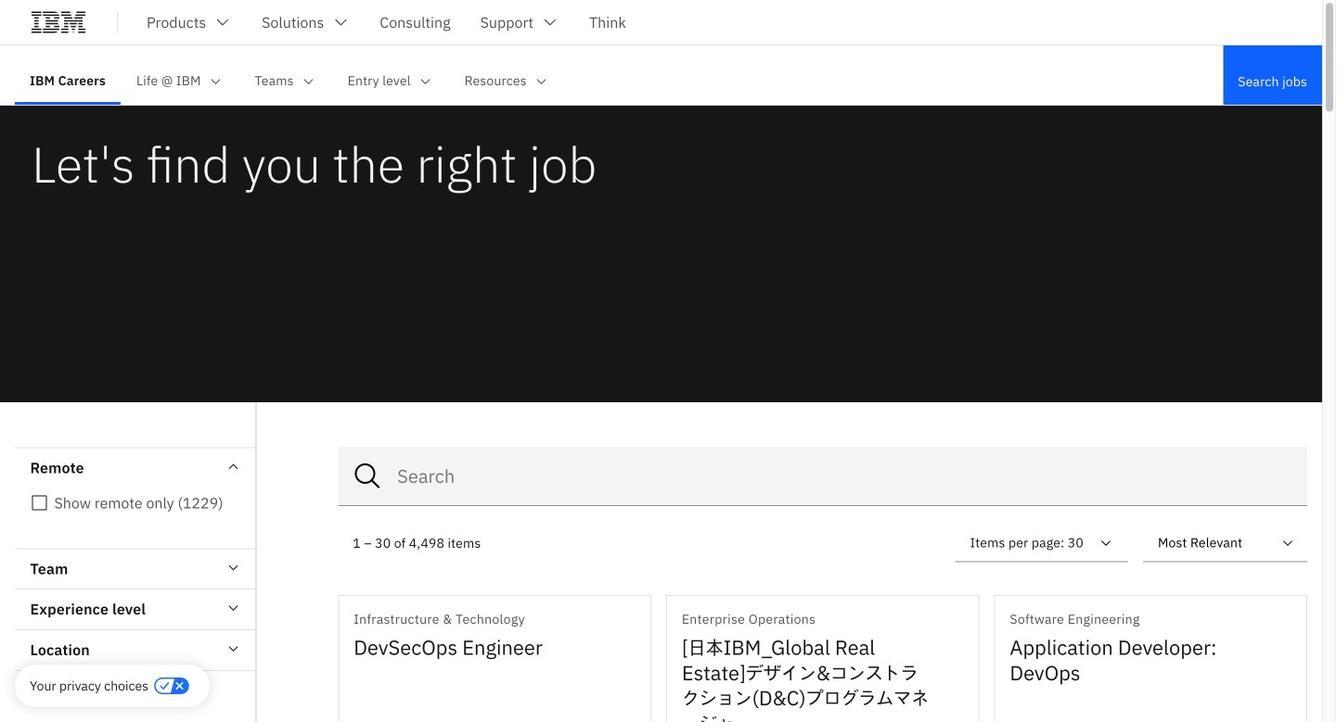 Task type: describe. For each thing, give the bounding box(es) containing it.
your privacy choices element
[[30, 676, 148, 697]]



Task type: vqa. For each thing, say whether or not it's contained in the screenshot.
Search text field
no



